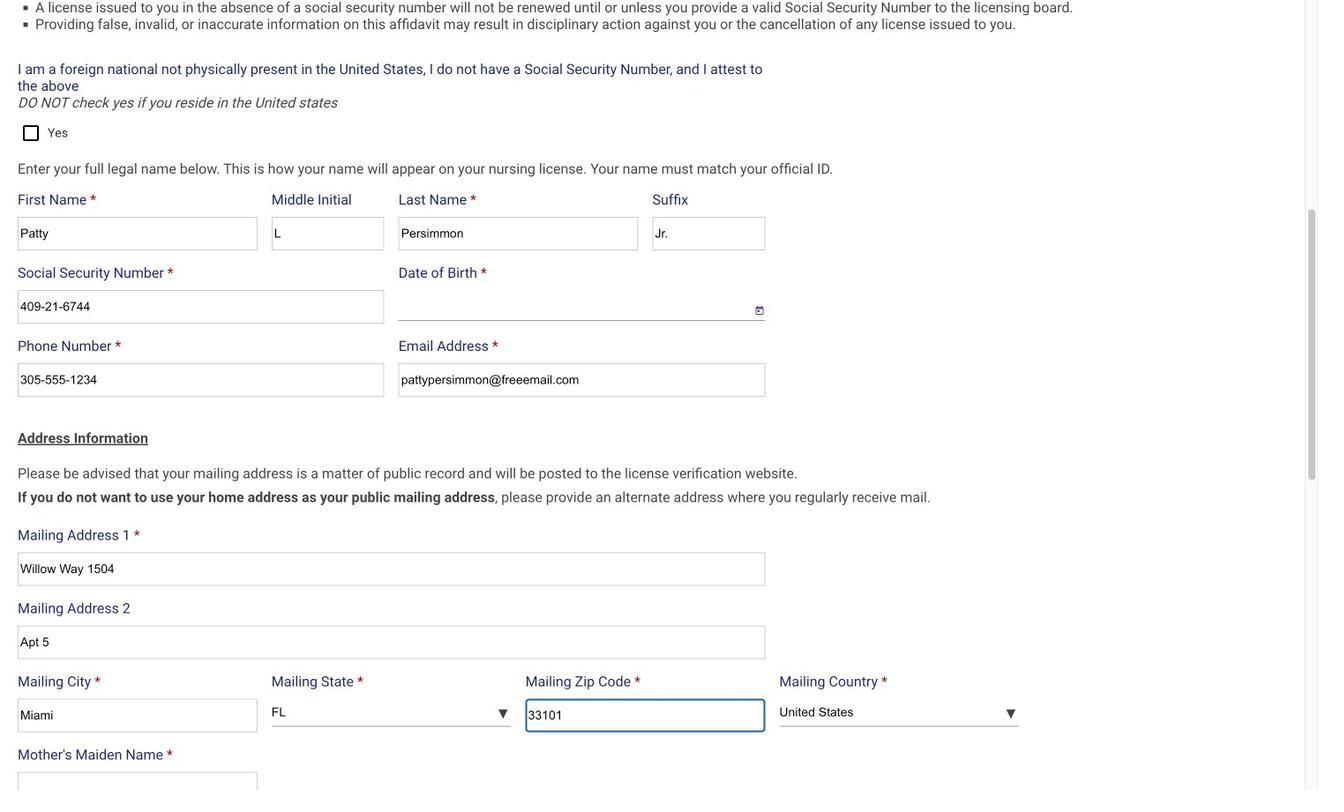 Task type: vqa. For each thing, say whether or not it's contained in the screenshot.
Format: 111-11-1111 text box
yes



Task type: describe. For each thing, give the bounding box(es) containing it.
Format: 111-11-1111 text field
[[18, 290, 385, 324]]



Task type: locate. For each thing, give the bounding box(es) containing it.
None text field
[[399, 217, 639, 251], [653, 217, 766, 251], [399, 364, 766, 397], [18, 700, 258, 733], [399, 217, 639, 251], [653, 217, 766, 251], [399, 364, 766, 397], [18, 700, 258, 733]]

None text field
[[18, 217, 258, 251], [272, 217, 385, 251], [18, 553, 766, 587], [18, 626, 766, 660], [526, 700, 766, 733], [18, 773, 258, 791], [18, 217, 258, 251], [272, 217, 385, 251], [18, 553, 766, 587], [18, 626, 766, 660], [526, 700, 766, 733], [18, 773, 258, 791]]

Format: 111-111-1111 text field
[[18, 364, 385, 397]]

None field
[[399, 290, 741, 321]]



